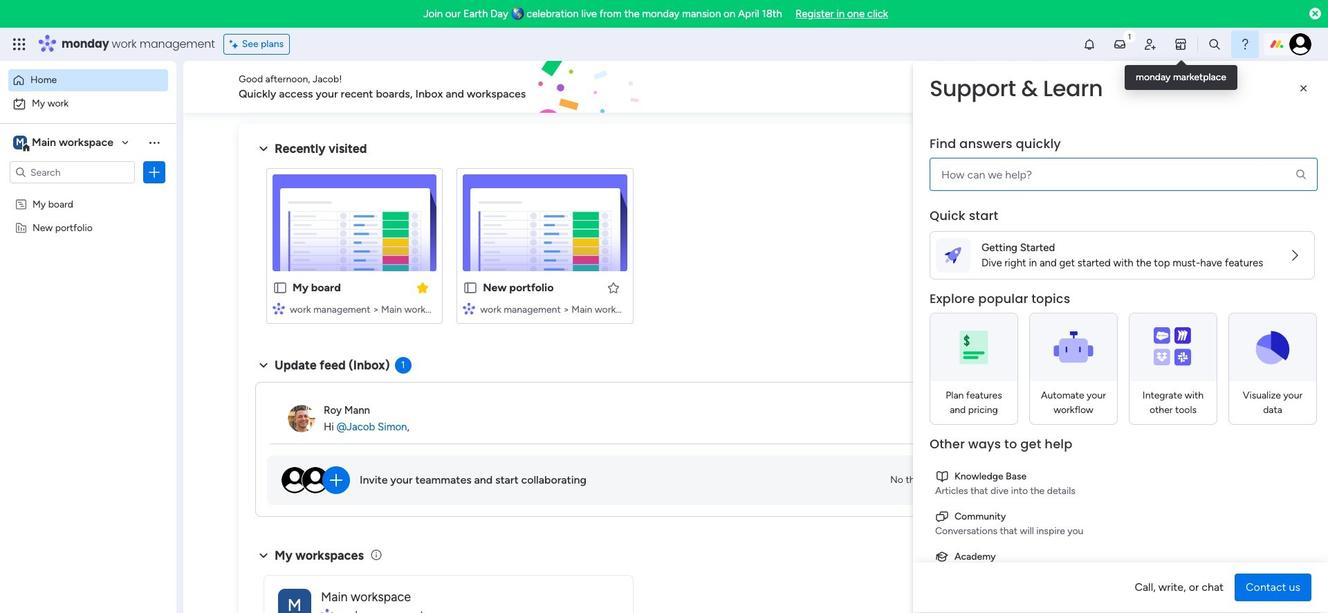 Task type: describe. For each thing, give the bounding box(es) containing it.
invite members image
[[1144, 37, 1158, 51]]

jacob simon image
[[1290, 33, 1312, 55]]

1 vertical spatial option
[[8, 93, 168, 115]]

search everything image
[[1208, 37, 1222, 51]]

extra links container element
[[930, 464, 1316, 613]]

monday marketplace image
[[1175, 37, 1188, 51]]

0 vertical spatial option
[[8, 69, 168, 91]]

roy mann image
[[288, 405, 316, 433]]

1 element
[[395, 357, 412, 374]]

public board image for add to favorites icon
[[463, 280, 478, 296]]

add to favorites image
[[607, 281, 620, 295]]

workspace selection element
[[13, 134, 116, 152]]

public board image for "remove from favorites" image
[[273, 280, 288, 296]]

Search in workspace field
[[29, 164, 116, 180]]

2 vertical spatial option
[[0, 191, 176, 194]]

close update feed (inbox) image
[[255, 357, 272, 374]]

header element
[[914, 61, 1329, 208]]

How can we help? search field
[[930, 158, 1319, 191]]

select product image
[[12, 37, 26, 51]]

v2 bolt switch image
[[1178, 79, 1186, 94]]

templates image image
[[1071, 132, 1254, 228]]

options image
[[147, 165, 161, 179]]

quick search results list box
[[255, 157, 1026, 341]]

v2 user feedback image
[[1070, 79, 1081, 95]]



Task type: vqa. For each thing, say whether or not it's contained in the screenshot.
04:48 at the left bottom
no



Task type: locate. For each thing, give the bounding box(es) containing it.
0 horizontal spatial public board image
[[273, 280, 288, 296]]

public board image
[[273, 280, 288, 296], [463, 280, 478, 296]]

1 public board image from the left
[[273, 280, 288, 296]]

2 link container element from the top
[[936, 509, 1310, 524]]

0 horizontal spatial workspace image
[[13, 135, 27, 150]]

2 public board image from the left
[[463, 280, 478, 296]]

getting started logo image
[[945, 247, 962, 264]]

close my workspaces image
[[255, 547, 272, 564]]

component image
[[463, 302, 476, 315]]

1 horizontal spatial public board image
[[463, 280, 478, 296]]

see plans image
[[230, 37, 242, 52]]

getting started element
[[1059, 358, 1267, 414]]

list box
[[0, 189, 176, 426]]

update feed image
[[1114, 37, 1127, 51]]

notifications image
[[1083, 37, 1097, 51]]

remove from favorites image
[[416, 281, 430, 295]]

1 vertical spatial link container element
[[936, 509, 1310, 524]]

1 horizontal spatial workspace image
[[278, 589, 311, 613]]

3 link container element from the top
[[936, 550, 1310, 564]]

option
[[8, 69, 168, 91], [8, 93, 168, 115], [0, 191, 176, 194]]

1 link container element from the top
[[936, 469, 1310, 484]]

workspace image
[[13, 135, 27, 150], [278, 589, 311, 613]]

close recently visited image
[[255, 141, 272, 157]]

1 image
[[1124, 28, 1136, 44]]

0 vertical spatial link container element
[[936, 469, 1310, 484]]

search container element
[[930, 136, 1319, 191]]

0 vertical spatial workspace image
[[13, 135, 27, 150]]

workspace options image
[[147, 135, 161, 149]]

link container element
[[936, 469, 1310, 484], [936, 509, 1310, 524], [936, 550, 1310, 564]]

2 vertical spatial link container element
[[936, 550, 1310, 564]]

help image
[[1239, 37, 1253, 51]]

1 vertical spatial workspace image
[[278, 589, 311, 613]]



